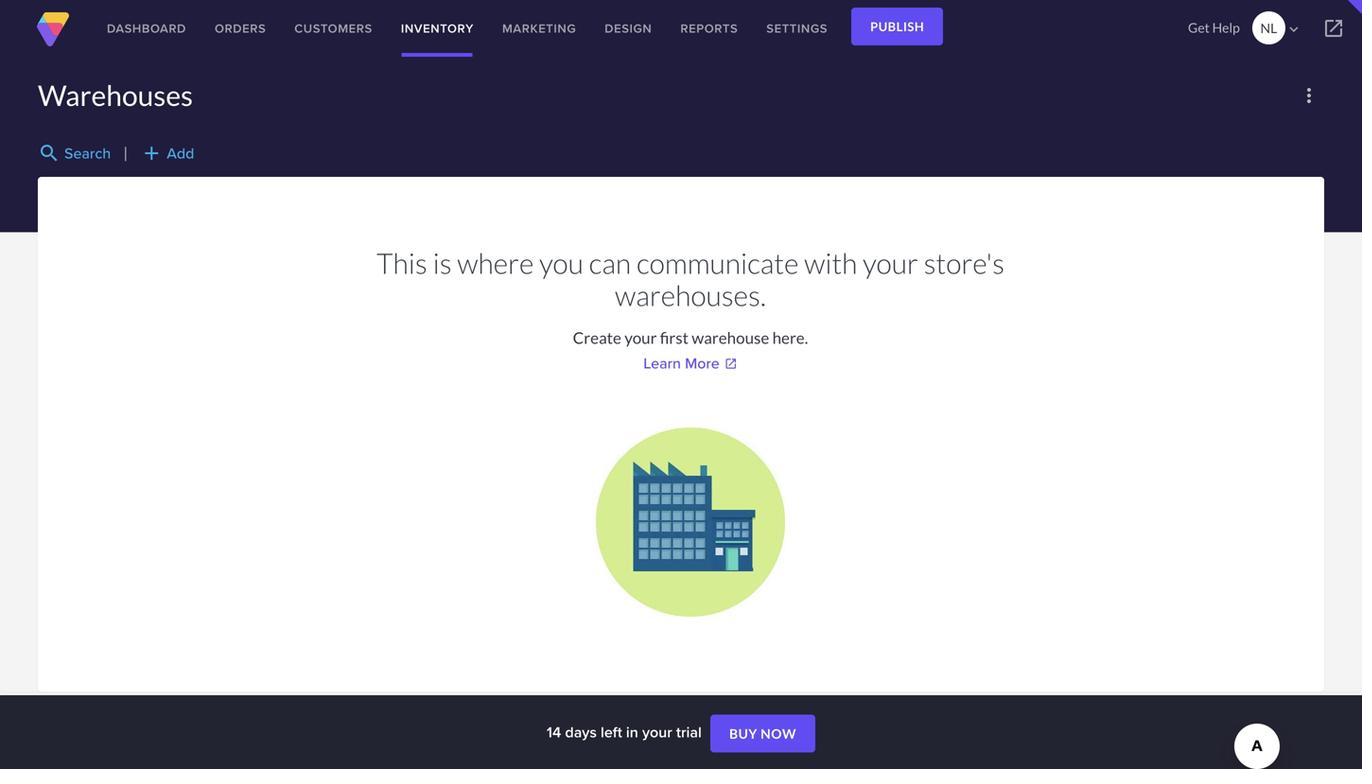 Task type: locate. For each thing, give the bounding box(es) containing it.
where
[[457, 246, 534, 280]]

now
[[761, 726, 797, 742]]

marketing
[[502, 19, 577, 37]]

warehouses.
[[615, 278, 766, 312]]

customers
[[295, 19, 373, 37]]

learn more link
[[644, 352, 738, 374]]

with
[[805, 246, 858, 280]]

0 vertical spatial your
[[863, 246, 919, 280]]

add
[[167, 142, 194, 164]]

dashboard link
[[93, 0, 201, 57]]

buy now link
[[711, 715, 816, 753]]


[[1286, 21, 1303, 38]]

publish button
[[852, 8, 944, 45]]

this is where you can communicate with your store's warehouses.
[[377, 246, 1005, 312]]

your right with
[[863, 246, 919, 280]]

orders
[[215, 19, 266, 37]]

your up learn
[[625, 328, 657, 347]]

get
[[1189, 19, 1210, 35]]

trial
[[676, 721, 702, 743]]

nl
[[1261, 20, 1278, 36]]

your right in
[[642, 721, 673, 743]]

1 vertical spatial your
[[625, 328, 657, 347]]

dashboard
[[107, 19, 186, 37]]

is
[[433, 246, 452, 280]]

settings
[[767, 19, 828, 37]]

warehouse
[[692, 328, 770, 347]]

get help
[[1189, 19, 1240, 35]]

add
[[140, 142, 163, 165]]

inventory
[[401, 19, 474, 37]]


[[1323, 17, 1346, 40]]

more_vert
[[1298, 84, 1321, 107]]

your
[[863, 246, 919, 280], [625, 328, 657, 347], [642, 721, 673, 743]]

design
[[605, 19, 652, 37]]

search
[[38, 142, 61, 165]]

reports
[[681, 19, 738, 37]]

more_vert button
[[1294, 80, 1325, 111]]

help
[[1213, 19, 1240, 35]]



Task type: vqa. For each thing, say whether or not it's contained in the screenshot.
"add Add" at the left top of page
yes



Task type: describe. For each thing, give the bounding box(es) containing it.
14 days left in your trial
[[547, 721, 706, 743]]

you
[[539, 246, 584, 280]]

|
[[123, 143, 128, 162]]

days
[[565, 721, 597, 743]]

communicate
[[637, 246, 799, 280]]

in
[[626, 721, 639, 743]]

here.
[[773, 328, 808, 347]]

publish
[[871, 19, 925, 34]]

left
[[601, 721, 622, 743]]

store's
[[924, 246, 1005, 280]]

buy
[[730, 726, 758, 742]]

 link
[[1306, 0, 1363, 57]]

buy now
[[730, 726, 797, 742]]

your inside this is where you can communicate with your store's warehouses.
[[863, 246, 919, 280]]

create your first warehouse here. learn more
[[573, 328, 808, 374]]

oops! you don't have any warehouses yet. image
[[596, 428, 785, 617]]

search
[[64, 142, 111, 164]]

this
[[377, 246, 428, 280]]

add add
[[140, 142, 194, 165]]

14
[[547, 721, 561, 743]]

warehouses
[[38, 78, 193, 112]]

nl 
[[1261, 20, 1303, 38]]

more
[[685, 352, 720, 374]]

search search
[[38, 142, 111, 165]]

can
[[589, 246, 631, 280]]

2 vertical spatial your
[[642, 721, 673, 743]]

your inside 'create your first warehouse here. learn more'
[[625, 328, 657, 347]]

learn
[[644, 352, 681, 374]]

first
[[660, 328, 689, 347]]

create
[[573, 328, 622, 347]]



